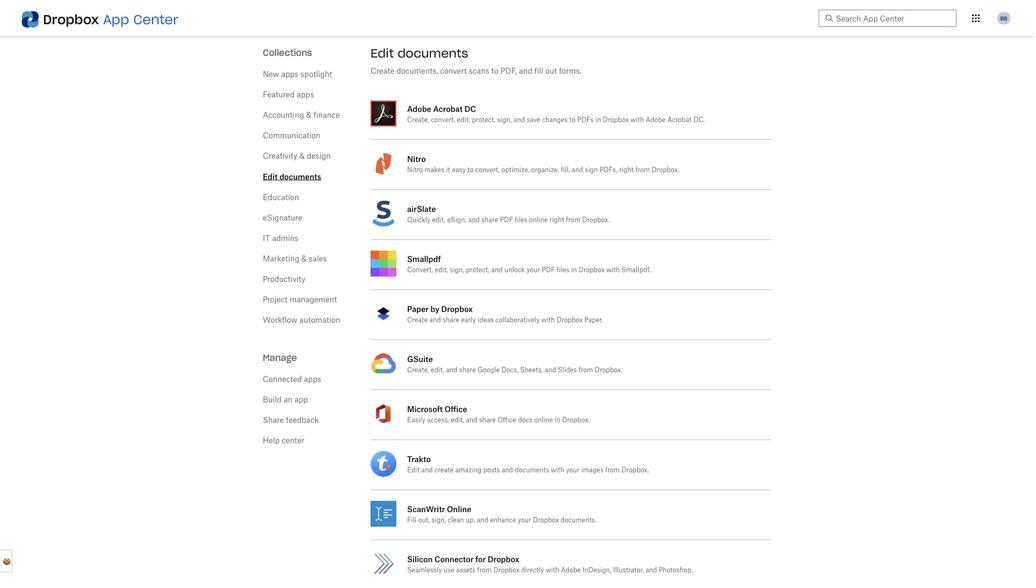 Task type: describe. For each thing, give the bounding box(es) containing it.
collaboratively
[[496, 317, 540, 324]]

edit, for airslate
[[432, 217, 445, 224]]

creativity & design
[[263, 152, 331, 160]]

convert,
[[407, 267, 433, 274]]

by
[[430, 305, 439, 314]]

0 vertical spatial to
[[491, 67, 498, 75]]

docs,
[[501, 367, 518, 374]]

esignature
[[263, 214, 302, 222]]

and inside silicon connector for dropbox seamlessly use assets from dropbox directly with adobe indesign, illustrator, and photoshop.
[[646, 568, 657, 574]]

early
[[461, 317, 476, 324]]

edit inside trakto edit and create amazing posts and documents with your images from dropbox.
[[407, 467, 420, 474]]

featured apps
[[263, 91, 314, 99]]

to inside nitro nitro makes it easy to convert, optimize, organize, fill, and sign pdfs, right from dropbox.
[[467, 167, 474, 173]]

scans
[[469, 67, 489, 75]]

connected apps
[[263, 376, 321, 383]]

esignature link
[[263, 214, 302, 222]]

productivity link
[[263, 276, 305, 283]]

edit, inside adobe acrobat dc create, convert, edit, protect, sign, and save changes to pdfs in dropbox with adobe acrobat dc.
[[457, 117, 470, 123]]

adobe acrobat dc create, convert, edit, protect, sign, and save changes to pdfs in dropbox with adobe acrobat dc.
[[407, 104, 705, 123]]

and left fill
[[519, 67, 532, 75]]

workflow automation link
[[263, 317, 340, 324]]

dropbox. for microsoft office
[[562, 417, 590, 424]]

1 horizontal spatial documents
[[398, 46, 468, 61]]

& for sales
[[301, 255, 307, 263]]

in for smallpdf
[[571, 267, 577, 274]]

clean
[[448, 518, 464, 524]]

marketing & sales link
[[263, 255, 327, 263]]

online
[[447, 505, 471, 514]]

project management
[[263, 296, 337, 304]]

spotlight
[[301, 71, 332, 78]]

connector
[[434, 555, 474, 564]]

0 vertical spatial office
[[445, 405, 467, 414]]

adobe inside silicon connector for dropbox seamlessly use assets from dropbox directly with adobe indesign, illustrator, and photoshop.
[[561, 568, 581, 574]]

paper by dropbox create and share early ideas collaboratively with dropbox paper.
[[407, 305, 603, 324]]

and right posts
[[502, 467, 513, 474]]

directly
[[521, 568, 544, 574]]

help
[[263, 437, 280, 445]]

convert, inside adobe acrobat dc create, convert, edit, protect, sign, and save changes to pdfs in dropbox with adobe acrobat dc.
[[431, 117, 455, 123]]

seamlessly
[[407, 568, 442, 574]]

project
[[263, 296, 288, 304]]

edit, inside microsoft office easily access, edit, and share office docs online in dropbox.
[[451, 417, 464, 424]]

accounting & finance link
[[263, 111, 340, 119]]

new
[[263, 71, 279, 78]]

and left google
[[446, 367, 457, 374]]

and down trakto
[[421, 467, 433, 474]]

dropbox left directly
[[493, 568, 519, 574]]

with inside silicon connector for dropbox seamlessly use assets from dropbox directly with adobe indesign, illustrator, and photoshop.
[[546, 568, 559, 574]]

dropbox inside smallpdf convert, edit, sign, protect, and unlock your pdf files in dropbox with smallpdf.
[[579, 267, 605, 274]]

your inside smallpdf convert, edit, sign, protect, and unlock your pdf files in dropbox with smallpdf.
[[527, 267, 540, 274]]

1 vertical spatial acrobat
[[667, 117, 692, 123]]

from inside nitro nitro makes it easy to convert, optimize, organize, fill, and sign pdfs, right from dropbox.
[[635, 167, 650, 173]]

an
[[284, 396, 292, 404]]

dropbox. for gsuite
[[595, 367, 622, 374]]

dropbox up the early
[[441, 305, 473, 314]]

bb
[[1000, 15, 1007, 22]]

help center
[[263, 437, 304, 445]]

your for scanwritr online
[[518, 518, 531, 524]]

amazing
[[455, 467, 482, 474]]

dropbox right for
[[488, 555, 519, 564]]

& for design
[[299, 152, 305, 160]]

scanwritr online fill out, sign, clean up, and enhance your dropbox documents.
[[407, 505, 596, 524]]

paper.
[[584, 317, 603, 324]]

workflow automation
[[263, 317, 340, 324]]

sheets,
[[520, 367, 543, 374]]

and inside "paper by dropbox create and share early ideas collaboratively with dropbox paper."
[[429, 317, 441, 324]]

share inside gsuite create, edit, and share google docs, sheets, and slides from dropbox.
[[459, 367, 476, 374]]

gsuite
[[407, 355, 433, 364]]

use
[[444, 568, 454, 574]]

Search App Center text field
[[836, 12, 950, 24]]

and inside adobe acrobat dc create, convert, edit, protect, sign, and save changes to pdfs in dropbox with adobe acrobat dc.
[[513, 117, 525, 123]]

app
[[294, 396, 308, 404]]

from inside airslate quickly edit, esign, and share pdf files online right from dropbox.
[[566, 217, 580, 224]]

management
[[290, 296, 337, 304]]

and inside nitro nitro makes it easy to convert, optimize, organize, fill, and sign pdfs, right from dropbox.
[[572, 167, 583, 173]]

unlock
[[504, 267, 525, 274]]

makes
[[424, 167, 444, 173]]

in for microsoft office
[[555, 417, 560, 424]]

enhance
[[490, 518, 516, 524]]

smallpdf.
[[622, 267, 651, 274]]

trakto
[[407, 455, 431, 464]]

fill,
[[561, 167, 570, 173]]

and inside scanwritr online fill out, sign, clean up, and enhance your dropbox documents.
[[477, 518, 488, 524]]

new apps spotlight link
[[263, 71, 332, 78]]

organize,
[[531, 167, 559, 173]]

scanwritr
[[407, 505, 445, 514]]

it
[[263, 235, 270, 242]]

design
[[307, 152, 331, 160]]

dropbox inside adobe acrobat dc create, convert, edit, protect, sign, and save changes to pdfs in dropbox with adobe acrobat dc.
[[603, 117, 629, 123]]

dropbox. inside trakto edit and create amazing posts and documents with your images from dropbox.
[[621, 467, 649, 474]]

fill
[[534, 67, 543, 75]]

0 vertical spatial adobe
[[407, 104, 431, 113]]

connected
[[263, 376, 302, 383]]

from inside gsuite create, edit, and share google docs, sheets, and slides from dropbox.
[[579, 367, 593, 374]]

marketing
[[263, 255, 299, 263]]

featured apps link
[[263, 91, 314, 99]]

admins
[[272, 235, 298, 242]]

edit, for gsuite
[[431, 367, 444, 374]]

quickly
[[407, 217, 430, 224]]

education link
[[263, 194, 299, 201]]

out
[[545, 67, 557, 75]]

smallpdf convert, edit, sign, protect, and unlock your pdf files in dropbox with smallpdf.
[[407, 254, 651, 274]]

& for finance
[[306, 111, 311, 119]]

protect, inside adobe acrobat dc create, convert, edit, protect, sign, and save changes to pdfs in dropbox with adobe acrobat dc.
[[472, 117, 496, 123]]

easily
[[407, 417, 425, 424]]

your for trakto
[[566, 467, 579, 474]]

save
[[527, 117, 540, 123]]

sales
[[309, 255, 327, 263]]

right inside nitro nitro makes it easy to convert, optimize, organize, fill, and sign pdfs, right from dropbox.
[[619, 167, 634, 173]]

silicon
[[407, 555, 433, 564]]

accounting & finance
[[263, 111, 340, 119]]

easy
[[452, 167, 466, 173]]

create
[[435, 467, 454, 474]]

sign, inside smallpdf convert, edit, sign, protect, and unlock your pdf files in dropbox with smallpdf.
[[450, 267, 464, 274]]

from inside trakto edit and create amazing posts and documents with your images from dropbox.
[[605, 467, 620, 474]]

1 vertical spatial edit
[[263, 172, 278, 181]]

new apps spotlight
[[263, 71, 332, 78]]

1 vertical spatial edit documents
[[263, 172, 321, 181]]

create, inside gsuite create, edit, and share google docs, sheets, and slides from dropbox.
[[407, 367, 429, 374]]

posts
[[483, 467, 500, 474]]

sign
[[585, 167, 598, 173]]

collections
[[263, 47, 312, 58]]

share feedback
[[263, 417, 319, 424]]

center
[[133, 11, 179, 27]]

education
[[263, 194, 299, 201]]

pdfs
[[577, 117, 594, 123]]

workflow
[[263, 317, 297, 324]]



Task type: vqa. For each thing, say whether or not it's contained in the screenshot.
to to the left
yes



Task type: locate. For each thing, give the bounding box(es) containing it.
1 horizontal spatial adobe
[[561, 568, 581, 574]]

convert, left optimize,
[[475, 167, 500, 173]]

2 vertical spatial your
[[518, 518, 531, 524]]

2 vertical spatial apps
[[304, 376, 321, 383]]

center
[[282, 437, 304, 445]]

with
[[631, 117, 644, 123], [606, 267, 620, 274], [541, 317, 555, 324], [551, 467, 564, 474], [546, 568, 559, 574]]

1 vertical spatial documents
[[279, 172, 321, 181]]

apps up app
[[304, 376, 321, 383]]

dropbox left paper.
[[557, 317, 583, 324]]

edit, left esign,
[[432, 217, 445, 224]]

& left "sales"
[[301, 255, 307, 263]]

2 vertical spatial documents
[[515, 467, 549, 474]]

create inside "paper by dropbox create and share early ideas collaboratively with dropbox paper."
[[407, 317, 428, 324]]

create left the documents,
[[371, 67, 394, 75]]

it
[[446, 167, 450, 173]]

1 vertical spatial apps
[[297, 91, 314, 99]]

in inside microsoft office easily access, edit, and share office docs online in dropbox.
[[555, 417, 560, 424]]

1 horizontal spatial edit
[[371, 46, 394, 61]]

files inside smallpdf convert, edit, sign, protect, and unlock your pdf files in dropbox with smallpdf.
[[557, 267, 569, 274]]

manage
[[263, 352, 297, 364]]

protect, inside smallpdf convert, edit, sign, protect, and unlock your pdf files in dropbox with smallpdf.
[[466, 267, 489, 274]]

1 horizontal spatial right
[[619, 167, 634, 173]]

sign, right convert,
[[450, 267, 464, 274]]

2 horizontal spatial edit
[[407, 467, 420, 474]]

1 vertical spatial right
[[550, 217, 564, 224]]

with inside trakto edit and create amazing posts and documents with your images from dropbox.
[[551, 467, 564, 474]]

esign,
[[447, 217, 466, 224]]

create down paper
[[407, 317, 428, 324]]

apps for manage
[[304, 376, 321, 383]]

microsoft office easily access, edit, and share office docs online in dropbox.
[[407, 405, 590, 424]]

optimize,
[[501, 167, 530, 173]]

0 vertical spatial edit
[[371, 46, 394, 61]]

0 vertical spatial &
[[306, 111, 311, 119]]

0 vertical spatial acrobat
[[433, 104, 463, 113]]

from down for
[[477, 568, 492, 574]]

to right easy
[[467, 167, 474, 173]]

1 vertical spatial office
[[498, 417, 516, 424]]

with inside adobe acrobat dc create, convert, edit, protect, sign, and save changes to pdfs in dropbox with adobe acrobat dc.
[[631, 117, 644, 123]]

convert
[[440, 67, 467, 75]]

acrobat
[[433, 104, 463, 113], [667, 117, 692, 123]]

to inside adobe acrobat dc create, convert, edit, protect, sign, and save changes to pdfs in dropbox with adobe acrobat dc.
[[569, 117, 575, 123]]

airslate
[[407, 204, 436, 214]]

and right illustrator,
[[646, 568, 657, 574]]

protect, down dc
[[472, 117, 496, 123]]

1 vertical spatial to
[[569, 117, 575, 123]]

in inside adobe acrobat dc create, convert, edit, protect, sign, and save changes to pdfs in dropbox with adobe acrobat dc.
[[595, 117, 601, 123]]

2 horizontal spatial in
[[595, 117, 601, 123]]

adobe left the "indesign,"
[[561, 568, 581, 574]]

with inside "paper by dropbox create and share early ideas collaboratively with dropbox paper."
[[541, 317, 555, 324]]

right
[[619, 167, 634, 173], [550, 217, 564, 224]]

dropbox. inside gsuite create, edit, and share google docs, sheets, and slides from dropbox.
[[595, 367, 622, 374]]

dropbox. inside airslate quickly edit, esign, and share pdf files online right from dropbox.
[[582, 217, 610, 224]]

with left images
[[551, 467, 564, 474]]

2 nitro from the top
[[407, 167, 423, 173]]

nitro
[[407, 154, 426, 163], [407, 167, 423, 173]]

1 horizontal spatial create
[[407, 317, 428, 324]]

and left save
[[513, 117, 525, 123]]

protect, left 'unlock' at the top of page
[[466, 267, 489, 274]]

online up smallpdf convert, edit, sign, protect, and unlock your pdf files in dropbox with smallpdf.
[[529, 217, 548, 224]]

finance
[[313, 111, 340, 119]]

files inside airslate quickly edit, esign, and share pdf files online right from dropbox.
[[515, 217, 527, 224]]

edit, down smallpdf on the top left
[[435, 267, 448, 274]]

share left google
[[459, 367, 476, 374]]

0 vertical spatial sign,
[[497, 117, 512, 123]]

0 vertical spatial create
[[371, 67, 394, 75]]

from down fill,
[[566, 217, 580, 224]]

online right docs
[[534, 417, 553, 424]]

office left docs
[[498, 417, 516, 424]]

and right fill,
[[572, 167, 583, 173]]

& left the finance
[[306, 111, 311, 119]]

microsoft
[[407, 405, 443, 414]]

share right esign,
[[481, 217, 498, 224]]

0 vertical spatial nitro
[[407, 154, 426, 163]]

and inside smallpdf convert, edit, sign, protect, and unlock your pdf files in dropbox with smallpdf.
[[491, 267, 503, 274]]

1 vertical spatial in
[[571, 267, 577, 274]]

sign, left save
[[497, 117, 512, 123]]

productivity
[[263, 276, 305, 283]]

your right enhance
[[518, 518, 531, 524]]

gsuite create, edit, and share google docs, sheets, and slides from dropbox.
[[407, 355, 622, 374]]

to left pdf,
[[491, 67, 498, 75]]

pdf inside airslate quickly edit, esign, and share pdf files online right from dropbox.
[[500, 217, 513, 224]]

pdf right 'unlock' at the top of page
[[542, 267, 555, 274]]

1 vertical spatial &
[[299, 152, 305, 160]]

apps
[[281, 71, 298, 78], [297, 91, 314, 99], [304, 376, 321, 383]]

1 vertical spatial online
[[534, 417, 553, 424]]

apps up accounting & finance
[[297, 91, 314, 99]]

with right pdfs
[[631, 117, 644, 123]]

edit documents
[[371, 46, 468, 61], [263, 172, 321, 181]]

feedback
[[286, 417, 319, 424]]

dropbox left documents.
[[533, 518, 559, 524]]

0 vertical spatial protect,
[[472, 117, 496, 123]]

acrobat left dc. on the top right of the page
[[667, 117, 692, 123]]

0 horizontal spatial edit documents
[[263, 172, 321, 181]]

from inside silicon connector for dropbox seamlessly use assets from dropbox directly with adobe indesign, illustrator, and photoshop.
[[477, 568, 492, 574]]

edit documents up the documents,
[[371, 46, 468, 61]]

2 vertical spatial adobe
[[561, 568, 581, 574]]

slides
[[558, 367, 577, 374]]

dropbox left smallpdf.
[[579, 267, 605, 274]]

0 horizontal spatial documents
[[279, 172, 321, 181]]

dropbox left app
[[43, 11, 99, 27]]

documents.
[[561, 518, 596, 524]]

1 horizontal spatial in
[[571, 267, 577, 274]]

0 horizontal spatial office
[[445, 405, 467, 414]]

share inside "paper by dropbox create and share early ideas collaboratively with dropbox paper."
[[443, 317, 459, 324]]

2 horizontal spatial to
[[569, 117, 575, 123]]

dc
[[464, 104, 476, 113]]

from right 'slides'
[[579, 367, 593, 374]]

0 vertical spatial convert,
[[431, 117, 455, 123]]

1 vertical spatial files
[[557, 267, 569, 274]]

1 horizontal spatial files
[[557, 267, 569, 274]]

office
[[445, 405, 467, 414], [498, 417, 516, 424]]

0 vertical spatial right
[[619, 167, 634, 173]]

1 vertical spatial sign,
[[450, 267, 464, 274]]

acrobat left dc
[[433, 104, 463, 113]]

adobe left dc. on the top right of the page
[[646, 117, 666, 123]]

documents,
[[396, 67, 438, 75]]

and left 'slides'
[[545, 367, 556, 374]]

dropbox app center
[[43, 11, 179, 27]]

changes
[[542, 117, 568, 123]]

with right collaboratively
[[541, 317, 555, 324]]

images
[[581, 467, 603, 474]]

share left docs
[[479, 417, 496, 424]]

and right up,
[[477, 518, 488, 524]]

2 vertical spatial to
[[467, 167, 474, 173]]

assets
[[456, 568, 475, 574]]

convert, down convert
[[431, 117, 455, 123]]

create, down the documents,
[[407, 117, 429, 123]]

1 vertical spatial adobe
[[646, 117, 666, 123]]

1 create, from the top
[[407, 117, 429, 123]]

nitro up makes
[[407, 154, 426, 163]]

fill
[[407, 518, 417, 524]]

build
[[263, 396, 282, 404]]

0 horizontal spatial pdf
[[500, 217, 513, 224]]

docs
[[518, 417, 532, 424]]

files right 'unlock' at the top of page
[[557, 267, 569, 274]]

access,
[[427, 417, 449, 424]]

edit, inside gsuite create, edit, and share google docs, sheets, and slides from dropbox.
[[431, 367, 444, 374]]

your right 'unlock' at the top of page
[[527, 267, 540, 274]]

right inside airslate quickly edit, esign, and share pdf files online right from dropbox.
[[550, 217, 564, 224]]

convert,
[[431, 117, 455, 123], [475, 167, 500, 173]]

from
[[635, 167, 650, 173], [566, 217, 580, 224], [579, 367, 593, 374], [605, 467, 620, 474], [477, 568, 492, 574]]

0 vertical spatial in
[[595, 117, 601, 123]]

0 vertical spatial your
[[527, 267, 540, 274]]

dropbox right pdfs
[[603, 117, 629, 123]]

apps right new
[[281, 71, 298, 78]]

adobe
[[407, 104, 431, 113], [646, 117, 666, 123], [561, 568, 581, 574]]

illustrator,
[[613, 568, 644, 574]]

2 horizontal spatial adobe
[[646, 117, 666, 123]]

2 vertical spatial sign,
[[432, 518, 446, 524]]

&
[[306, 111, 311, 119], [299, 152, 305, 160], [301, 255, 307, 263]]

pdf inside smallpdf convert, edit, sign, protect, and unlock your pdf files in dropbox with smallpdf.
[[542, 267, 555, 274]]

build an app link
[[263, 396, 308, 404]]

1 horizontal spatial acrobat
[[667, 117, 692, 123]]

0 vertical spatial create,
[[407, 117, 429, 123]]

out,
[[418, 518, 430, 524]]

adobe down the documents,
[[407, 104, 431, 113]]

and left 'unlock' at the top of page
[[491, 267, 503, 274]]

files up smallpdf convert, edit, sign, protect, and unlock your pdf files in dropbox with smallpdf.
[[515, 217, 527, 224]]

0 vertical spatial edit documents
[[371, 46, 468, 61]]

share inside airslate quickly edit, esign, and share pdf files online right from dropbox.
[[481, 217, 498, 224]]

2 create, from the top
[[407, 367, 429, 374]]

and
[[519, 67, 532, 75], [513, 117, 525, 123], [572, 167, 583, 173], [468, 217, 480, 224], [491, 267, 503, 274], [429, 317, 441, 324], [446, 367, 457, 374], [545, 367, 556, 374], [466, 417, 477, 424], [421, 467, 433, 474], [502, 467, 513, 474], [477, 518, 488, 524], [646, 568, 657, 574]]

sign, inside scanwritr online fill out, sign, clean up, and enhance your dropbox documents.
[[432, 518, 446, 524]]

2 vertical spatial edit
[[407, 467, 420, 474]]

to left pdfs
[[569, 117, 575, 123]]

right down fill,
[[550, 217, 564, 224]]

documents inside trakto edit and create amazing posts and documents with your images from dropbox.
[[515, 467, 549, 474]]

edit, inside smallpdf convert, edit, sign, protect, and unlock your pdf files in dropbox with smallpdf.
[[435, 267, 448, 274]]

0 horizontal spatial acrobat
[[433, 104, 463, 113]]

in inside smallpdf convert, edit, sign, protect, and unlock your pdf files in dropbox with smallpdf.
[[571, 267, 577, 274]]

edit, down 'gsuite'
[[431, 367, 444, 374]]

create, inside adobe acrobat dc create, convert, edit, protect, sign, and save changes to pdfs in dropbox with adobe acrobat dc.
[[407, 117, 429, 123]]

1 horizontal spatial pdf
[[542, 267, 555, 274]]

2 horizontal spatial sign,
[[497, 117, 512, 123]]

1 vertical spatial convert,
[[475, 167, 500, 173]]

office up access,
[[445, 405, 467, 414]]

1 vertical spatial create
[[407, 317, 428, 324]]

documents up the documents,
[[398, 46, 468, 61]]

documents down creativity & design
[[279, 172, 321, 181]]

edit, down dc
[[457, 117, 470, 123]]

2 vertical spatial &
[[301, 255, 307, 263]]

dropbox. inside microsoft office easily access, edit, and share office docs online in dropbox.
[[562, 417, 590, 424]]

1 vertical spatial create,
[[407, 367, 429, 374]]

2 horizontal spatial documents
[[515, 467, 549, 474]]

help center link
[[263, 437, 304, 445]]

airslate quickly edit, esign, and share pdf files online right from dropbox.
[[407, 204, 610, 224]]

nitro nitro makes it easy to convert, optimize, organize, fill, and sign pdfs, right from dropbox.
[[407, 154, 679, 173]]

0 horizontal spatial sign,
[[432, 518, 446, 524]]

0 horizontal spatial to
[[467, 167, 474, 173]]

1 horizontal spatial edit documents
[[371, 46, 468, 61]]

1 horizontal spatial office
[[498, 417, 516, 424]]

sign, right out,
[[432, 518, 446, 524]]

0 horizontal spatial edit
[[263, 172, 278, 181]]

1 horizontal spatial convert,
[[475, 167, 500, 173]]

dropbox. inside nitro nitro makes it easy to convert, optimize, organize, fill, and sign pdfs, right from dropbox.
[[652, 167, 679, 173]]

edit, right access,
[[451, 417, 464, 424]]

it admins link
[[263, 235, 298, 242]]

0 horizontal spatial right
[[550, 217, 564, 224]]

accounting
[[263, 111, 304, 119]]

pdf up smallpdf convert, edit, sign, protect, and unlock your pdf files in dropbox with smallpdf.
[[500, 217, 513, 224]]

dc.
[[693, 117, 705, 123]]

right right pdfs,
[[619, 167, 634, 173]]

dropbox. for airslate
[[582, 217, 610, 224]]

0 vertical spatial files
[[515, 217, 527, 224]]

nitro left makes
[[407, 167, 423, 173]]

ideas
[[478, 317, 494, 324]]

your inside scanwritr online fill out, sign, clean up, and enhance your dropbox documents.
[[518, 518, 531, 524]]

pdfs,
[[600, 167, 617, 173]]

1 horizontal spatial to
[[491, 67, 498, 75]]

sign, inside adobe acrobat dc create, convert, edit, protect, sign, and save changes to pdfs in dropbox with adobe acrobat dc.
[[497, 117, 512, 123]]

1 nitro from the top
[[407, 154, 426, 163]]

create documents, convert scans to pdf, and fill out forms.
[[371, 67, 582, 75]]

communication link
[[263, 132, 320, 139]]

your inside trakto edit and create amazing posts and documents with your images from dropbox.
[[566, 467, 579, 474]]

edit documents down creativity & design
[[263, 172, 321, 181]]

with inside smallpdf convert, edit, sign, protect, and unlock your pdf files in dropbox with smallpdf.
[[606, 267, 620, 274]]

from right pdfs,
[[635, 167, 650, 173]]

0 vertical spatial documents
[[398, 46, 468, 61]]

0 horizontal spatial convert,
[[431, 117, 455, 123]]

0 vertical spatial apps
[[281, 71, 298, 78]]

from right images
[[605, 467, 620, 474]]

edit, for smallpdf
[[435, 267, 448, 274]]

share inside microsoft office easily access, edit, and share office docs online in dropbox.
[[479, 417, 496, 424]]

indesign,
[[583, 568, 611, 574]]

in
[[595, 117, 601, 123], [571, 267, 577, 274], [555, 417, 560, 424]]

2 vertical spatial in
[[555, 417, 560, 424]]

and right esign,
[[468, 217, 480, 224]]

creativity
[[263, 152, 297, 160]]

pdf,
[[501, 67, 517, 75]]

1 vertical spatial pdf
[[542, 267, 555, 274]]

documents right posts
[[515, 467, 549, 474]]

dropbox inside scanwritr online fill out, sign, clean up, and enhance your dropbox documents.
[[533, 518, 559, 524]]

1 vertical spatial your
[[566, 467, 579, 474]]

edit
[[371, 46, 394, 61], [263, 172, 278, 181], [407, 467, 420, 474]]

share
[[263, 417, 284, 424]]

documents
[[398, 46, 468, 61], [279, 172, 321, 181], [515, 467, 549, 474]]

edit,
[[457, 117, 470, 123], [432, 217, 445, 224], [435, 267, 448, 274], [431, 367, 444, 374], [451, 417, 464, 424]]

0 horizontal spatial create
[[371, 67, 394, 75]]

online inside microsoft office easily access, edit, and share office docs online in dropbox.
[[534, 417, 553, 424]]

and right access,
[[466, 417, 477, 424]]

0 horizontal spatial in
[[555, 417, 560, 424]]

1 horizontal spatial sign,
[[450, 267, 464, 274]]

for
[[475, 555, 486, 564]]

and inside airslate quickly edit, esign, and share pdf files online right from dropbox.
[[468, 217, 480, 224]]

with left smallpdf.
[[606, 267, 620, 274]]

0 horizontal spatial adobe
[[407, 104, 431, 113]]

and inside microsoft office easily access, edit, and share office docs online in dropbox.
[[466, 417, 477, 424]]

creativity & design link
[[263, 152, 331, 160]]

share left the early
[[443, 317, 459, 324]]

paper
[[407, 305, 429, 314]]

convert, inside nitro nitro makes it easy to convert, optimize, organize, fill, and sign pdfs, right from dropbox.
[[475, 167, 500, 173]]

your left images
[[566, 467, 579, 474]]

build an app
[[263, 396, 308, 404]]

share feedback link
[[263, 417, 319, 424]]

and down by
[[429, 317, 441, 324]]

edit, inside airslate quickly edit, esign, and share pdf files online right from dropbox.
[[432, 217, 445, 224]]

apps for collections
[[281, 71, 298, 78]]

edit documents link
[[263, 172, 321, 181]]

1 vertical spatial protect,
[[466, 267, 489, 274]]

create, down 'gsuite'
[[407, 367, 429, 374]]

0 horizontal spatial files
[[515, 217, 527, 224]]

1 vertical spatial nitro
[[407, 167, 423, 173]]

smallpdf
[[407, 254, 441, 264]]

0 vertical spatial online
[[529, 217, 548, 224]]

with right directly
[[546, 568, 559, 574]]

0 vertical spatial pdf
[[500, 217, 513, 224]]

google
[[478, 367, 500, 374]]

& left design
[[299, 152, 305, 160]]

online inside airslate quickly edit, esign, and share pdf files online right from dropbox.
[[529, 217, 548, 224]]



